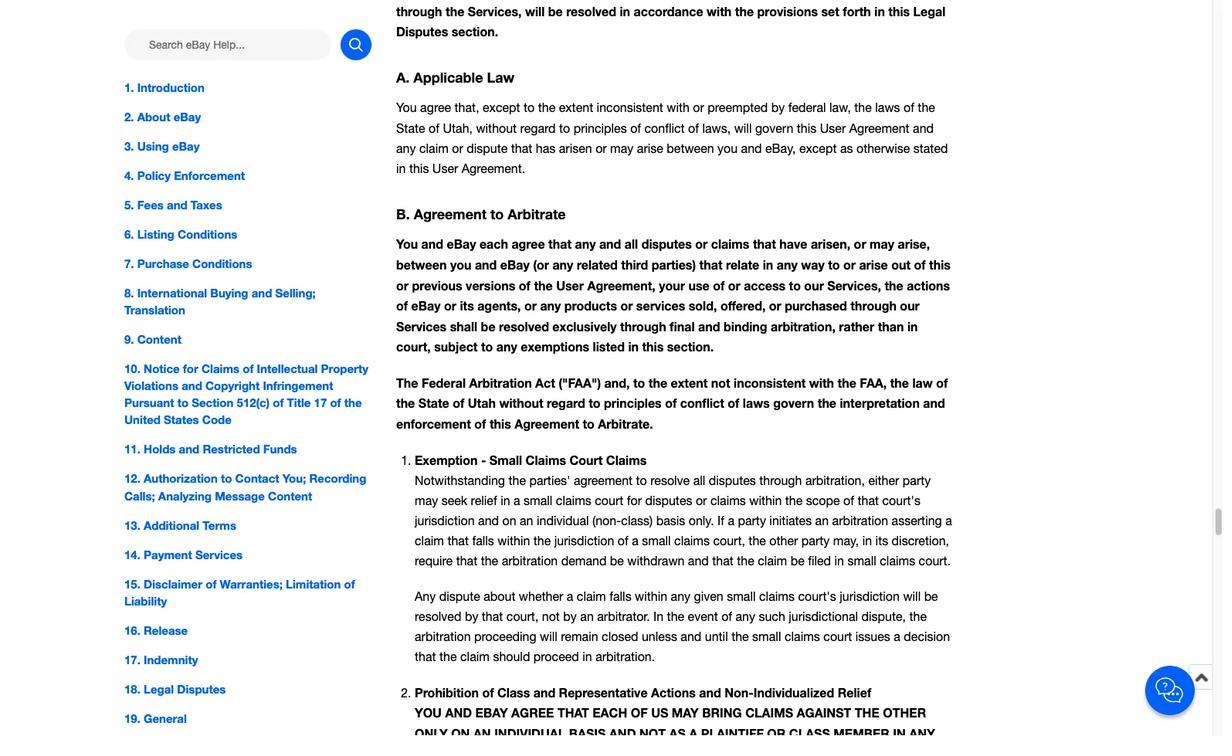 Task type: describe. For each thing, give the bounding box(es) containing it.
that up (or
[[549, 237, 572, 252]]

0 horizontal spatial through
[[620, 319, 666, 334]]

to right and,
[[633, 376, 645, 390]]

that up use
[[700, 257, 723, 272]]

asserting
[[892, 513, 942, 528]]

that inside you agree that, except to the extent inconsistent with or preempted by federal law, the laws of the state of utah, without regard to principles of conflict of laws, will govern this user agreement and any claim or dispute that has arisen or may arise between you and ebay, except as otherwise stated in this user agreement.
[[511, 141, 533, 155]]

and up related
[[599, 237, 621, 252]]

for inside exemption - small claims court claims notwithstanding the parties' agreement to resolve all disputes through arbitration, either party may seek relief in a small claims court for disputes or claims within the scope of that court's jurisdiction and on an individual (non-class) basis only. if a party initiates an arbitration asserting a claim that falls within the jurisdiction of a small claims court, the other party may, in its discretion, require that the arbitration demand be withdrawn and that the claim be filed in small claims court.
[[627, 493, 642, 507]]

1 horizontal spatial party
[[802, 533, 830, 548]]

or up parties)
[[696, 237, 708, 252]]

2 horizontal spatial will
[[903, 589, 921, 604]]

small down such
[[753, 630, 781, 644]]

shall
[[450, 319, 478, 334]]

agents,
[[478, 298, 521, 313]]

0 horizontal spatial jurisdiction
[[415, 513, 475, 528]]

0 horizontal spatial will
[[540, 630, 558, 644]]

or right "arisen,"
[[854, 237, 867, 252]]

1 vertical spatial disputes
[[709, 473, 756, 487]]

to inside 10. notice for claims of intellectual property violations and copyright infringement pursuant to section 512(c) of title 17 of the united states code
[[177, 396, 189, 410]]

1 vertical spatial and
[[609, 726, 636, 736]]

principles for to
[[604, 396, 662, 411]]

exemptions
[[521, 340, 590, 354]]

this inside the federal arbitration act ("faa") and, to the extent not inconsistent with the faa, the law of the state of utah without regard to principles of conflict of laws govern the interpretation and enforcement of this agreement to arbitrate.
[[490, 417, 511, 431]]

ebay
[[476, 706, 508, 720]]

federal
[[789, 101, 826, 115]]

with inside you agree that, except to the extent inconsistent with or preempted by federal law, the laws of the state of utah, without regard to principles of conflict of laws, will govern this user agreement and any claim or dispute that has arisen or may arise between you and ebay, except as otherwise stated in this user agreement.
[[667, 101, 690, 115]]

arbitrate.
[[598, 417, 653, 431]]

0 horizontal spatial services
[[195, 548, 243, 562]]

bring
[[702, 706, 742, 720]]

purchase
[[137, 257, 189, 271]]

19. general link
[[124, 710, 372, 727]]

versions
[[466, 278, 516, 293]]

5. fees and taxes
[[124, 198, 222, 212]]

0 horizontal spatial our
[[805, 278, 824, 293]]

small up withdrawn
[[642, 533, 671, 548]]

the inside 10. notice for claims of intellectual property violations and copyright infringement pursuant to section 512(c) of title 17 of the united states code
[[344, 396, 362, 410]]

and right holds
[[179, 442, 200, 456]]

1 vertical spatial jurisdiction
[[555, 533, 614, 548]]

class
[[789, 726, 830, 736]]

taxes
[[191, 198, 222, 212]]

be right 'demand'
[[610, 554, 624, 568]]

authorization
[[144, 472, 218, 486]]

disclaimer
[[144, 577, 202, 591]]

such
[[759, 609, 786, 624]]

0 horizontal spatial an
[[520, 513, 533, 528]]

be inside any dispute about whether a claim falls within any given small claims court's jurisdiction will be resolved by that court, not by an arbitrator. in the event of any such jurisdictional dispute, the arbitration proceeding will remain closed unless and until the small claims court issues a decision that the claim should proceed in arbitration.
[[924, 589, 938, 604]]

to right that,
[[524, 101, 535, 115]]

in up on
[[501, 493, 510, 507]]

this up actions
[[929, 257, 951, 272]]

claim down proceeding
[[460, 650, 490, 664]]

7.
[[124, 257, 134, 271]]

in inside you agree that, except to the extent inconsistent with or preempted by federal law, the laws of the state of utah, without regard to principles of conflict of laws, will govern this user agreement and any claim or dispute that has arisen or may arise between you and ebay, except as otherwise stated in this user agreement.
[[396, 161, 406, 175]]

enforcement
[[396, 417, 471, 431]]

2 horizontal spatial within
[[750, 493, 782, 507]]

0 horizontal spatial party
[[738, 513, 766, 528]]

be left filed
[[791, 554, 805, 568]]

prohibition of class and representative actions and non-individualized relief you and ebay agree that each of us may bring claims against the other only on an individual basis and not as a plaintiff or class member in an
[[415, 685, 953, 736]]

on
[[503, 513, 517, 528]]

and right fees
[[167, 198, 187, 212]]

any left given
[[671, 589, 691, 604]]

disputes inside you and ebay each agree that any and all disputes or claims that have arisen, or may arise, between you and ebay (or any related third parties) that relate in any way to or arise out of this or previous versions of the user agreement, your use of or access to our services, the actions of ebay or its agents, or any products or services sold, offered, or purchased through our services shall be resolved exclusively through final and binding arbitration, rather than in court, subject to any exemptions listed in this section.
[[642, 237, 692, 252]]

binding
[[724, 319, 768, 334]]

arbitration.
[[596, 650, 655, 664]]

ebay left (or
[[500, 257, 530, 272]]

court's inside any dispute about whether a claim falls within any given small claims court's jurisdiction will be resolved by that court, not by an arbitrator. in the event of any such jurisdictional dispute, the arbitration proceeding will remain closed unless and until the small claims court issues a decision that the claim should proceed in arbitration.
[[798, 589, 837, 604]]

seek
[[442, 493, 468, 507]]

property
[[321, 362, 369, 376]]

ebay down the previous
[[411, 298, 441, 313]]

access
[[744, 278, 786, 293]]

law
[[487, 69, 515, 86]]

any up related
[[575, 237, 596, 252]]

individual
[[537, 513, 589, 528]]

2 horizontal spatial claims
[[606, 453, 647, 467]]

class)
[[621, 513, 653, 528]]

arbitration, inside you and ebay each agree that any and all disputes or claims that have arisen, or may arise, between you and ebay (or any related third parties) that relate in any way to or arise out of this or previous versions of the user agreement, your use of or access to our services, the actions of ebay or its agents, or any products or services sold, offered, or purchased through our services shall be resolved exclusively through final and binding arbitration, rather than in court, subject to any exemptions listed in this section.
[[771, 319, 836, 334]]

law
[[913, 376, 933, 390]]

7. purchase conditions
[[124, 257, 252, 271]]

small
[[490, 453, 522, 467]]

or up services,
[[844, 257, 856, 272]]

0 horizontal spatial except
[[483, 101, 520, 115]]

should
[[493, 650, 530, 664]]

in inside any dispute about whether a claim falls within any given small claims court's jurisdiction will be resolved by that court, not by an arbitrator. in the event of any such jurisdictional dispute, the arbitration proceeding will remain closed unless and until the small claims court issues a decision that the claim should proceed in arbitration.
[[583, 650, 592, 664]]

an inside any dispute about whether a claim falls within any given small claims court's jurisdiction will be resolved by that court, not by an arbitrator. in the event of any such jurisdictional dispute, the arbitration proceeding will remain closed unless and until the small claims court issues a decision that the claim should proceed in arbitration.
[[580, 609, 594, 624]]

-
[[481, 453, 486, 467]]

laws inside you agree that, except to the extent inconsistent with or preempted by federal law, the laws of the state of utah, without regard to principles of conflict of laws, will govern this user agreement and any claim or dispute that has arisen or may arise between you and ebay, except as otherwise stated in this user agreement.
[[876, 101, 900, 115]]

1 vertical spatial within
[[498, 533, 530, 548]]

and down relief
[[478, 513, 499, 528]]

claims up the individual
[[556, 493, 592, 507]]

small down parties'
[[524, 493, 553, 507]]

violations
[[124, 379, 178, 393]]

inconsistent inside you agree that, except to the extent inconsistent with or preempted by federal law, the laws of the state of utah, without regard to principles of conflict of laws, will govern this user agreement and any claim or dispute that has arisen or may arise between you and ebay, except as otherwise stated in this user agreement.
[[597, 101, 664, 115]]

claim down other
[[758, 554, 787, 568]]

agree inside you agree that, except to the extent inconsistent with or preempted by federal law, the laws of the state of utah, without regard to principles of conflict of laws, will govern this user agreement and any claim or dispute that has arisen or may arise between you and ebay, except as otherwise stated in this user agreement.
[[420, 101, 451, 115]]

in right "than"
[[908, 319, 918, 334]]

arbitration, inside exemption - small claims court claims notwithstanding the parties' agreement to resolve all disputes through arbitration, either party may seek relief in a small claims court for disputes or claims within the scope of that court's jurisdiction and on an individual (non-class) basis only. if a party initiates an arbitration asserting a claim that falls within the jurisdiction of a small claims court, the other party may, in its discretion, require that the arbitration demand be withdrawn and that the claim be filed in small claims court.
[[806, 473, 865, 487]]

you;
[[283, 472, 306, 486]]

13.
[[124, 518, 140, 532]]

jurisdictional
[[789, 609, 858, 624]]

states
[[164, 413, 199, 427]]

15.
[[124, 577, 140, 591]]

1 vertical spatial arbitration
[[502, 554, 558, 568]]

1 horizontal spatial except
[[800, 141, 837, 155]]

14. payment services link
[[124, 546, 372, 563]]

or down access
[[769, 298, 782, 313]]

10. notice for claims of intellectual property violations and copyright infringement pursuant to section 512(c) of title 17 of the united states code
[[124, 362, 369, 427]]

12. authorization to contact you; recording calls; analyzing message content link
[[124, 470, 372, 504]]

claim down 'demand'
[[577, 589, 606, 604]]

a right asserting
[[946, 513, 952, 528]]

and inside the federal arbitration act ("faa") and, to the extent not inconsistent with the faa, the law of the state of utah without regard to principles of conflict of laws govern the interpretation and enforcement of this agreement to arbitrate.
[[923, 396, 945, 411]]

this down federal on the top right of the page
[[797, 121, 817, 135]]

in right filed
[[835, 554, 844, 568]]

2 horizontal spatial user
[[820, 121, 846, 135]]

claims up such
[[759, 589, 795, 604]]

a right issues
[[894, 630, 901, 644]]

disputes
[[177, 682, 226, 696]]

purchased
[[785, 298, 847, 313]]

or down agreement,
[[621, 298, 633, 313]]

court.
[[919, 554, 951, 568]]

1 vertical spatial agreement
[[414, 206, 487, 222]]

to right subject
[[481, 340, 493, 354]]

this left section.
[[642, 340, 664, 354]]

small down may,
[[848, 554, 877, 568]]

in up access
[[763, 257, 774, 272]]

any up arbitration
[[497, 340, 517, 354]]

class
[[497, 685, 530, 700]]

2. about ebay link
[[124, 108, 372, 125]]

and up given
[[688, 554, 709, 568]]

to up purchased
[[789, 278, 801, 293]]

all inside exemption - small claims court claims notwithstanding the parties' agreement to resolve all disputes through arbitration, either party may seek relief in a small claims court for disputes or claims within the scope of that court's jurisdiction and on an individual (non-class) basis only. if a party initiates an arbitration asserting a claim that falls within the jurisdiction of a small claims court, the other party may, in its discretion, require that the arbitration demand be withdrawn and that the claim be filed in small claims court.
[[693, 473, 706, 487]]

any down have
[[777, 257, 798, 272]]

stated
[[914, 141, 948, 155]]

dispute inside any dispute about whether a claim falls within any given small claims court's jurisdiction will be resolved by that court, not by an arbitrator. in the event of any such jurisdictional dispute, the arbitration proceeding will remain closed unless and until the small claims court issues a decision that the claim should proceed in arbitration.
[[439, 589, 480, 604]]

that down either
[[858, 493, 879, 507]]

warranties;
[[220, 577, 283, 591]]

will inside you agree that, except to the extent inconsistent with or preempted by federal law, the laws of the state of utah, without regard to principles of conflict of laws, will govern this user agreement and any claim or dispute that has arisen or may arise between you and ebay, except as otherwise stated in this user agreement.
[[734, 121, 752, 135]]

any up exclusively
[[540, 298, 561, 313]]

without for except
[[476, 121, 517, 135]]

15. disclaimer of warranties; limitation of liability link
[[124, 575, 372, 610]]

1 horizontal spatial by
[[563, 609, 577, 624]]

2 horizontal spatial party
[[903, 473, 931, 487]]

court inside any dispute about whether a claim falls within any given small claims court's jurisdiction will be resolved by that court, not by an arbitrator. in the event of any such jurisdictional dispute, the arbitration proceeding will remain closed unless and until the small claims court issues a decision that the claim should proceed in arbitration.
[[824, 630, 852, 644]]

3.
[[124, 139, 134, 153]]

or right the arisen
[[596, 141, 607, 155]]

resolved inside you and ebay each agree that any and all disputes or claims that have arisen, or may arise, between you and ebay (or any related third parties) that relate in any way to or arise out of this or previous versions of the user agreement, your use of or access to our services, the actions of ebay or its agents, or any products or services sold, offered, or purchased through our services shall be resolved exclusively through final and binding arbitration, rather than in court, subject to any exemptions listed in this section.
[[499, 319, 549, 334]]

govern inside you agree that, except to the extent inconsistent with or preempted by federal law, the laws of the state of utah, without regard to principles of conflict of laws, will govern this user agreement and any claim or dispute that has arisen or may arise between you and ebay, except as otherwise stated in this user agreement.
[[755, 121, 794, 135]]

small right given
[[727, 589, 756, 604]]

and up the previous
[[422, 237, 443, 252]]

unless
[[642, 630, 677, 644]]

ebay for using
[[172, 139, 200, 153]]

liability
[[124, 594, 167, 608]]

claims for small
[[526, 453, 566, 467]]

4. policy enforcement
[[124, 169, 245, 182]]

terms
[[203, 518, 236, 532]]

court, inside you and ebay each agree that any and all disputes or claims that have arisen, or may arise, between you and ebay (or any related third parties) that relate in any way to or arise out of this or previous versions of the user agreement, your use of or access to our services, the actions of ebay or its agents, or any products or services sold, offered, or purchased through our services shall be resolved exclusively through final and binding arbitration, rather than in court, subject to any exemptions listed in this section.
[[396, 340, 431, 354]]

in
[[893, 726, 906, 736]]

and inside 10. notice for claims of intellectual property violations and copyright infringement pursuant to section 512(c) of title 17 of the united states code
[[182, 379, 202, 393]]

representative
[[559, 685, 648, 700]]

that up prohibition
[[415, 650, 436, 664]]

512(c)
[[237, 396, 270, 410]]

in right listed at the top of the page
[[628, 340, 639, 354]]

of inside prohibition of class and representative actions and non-individualized relief you and ebay agree that each of us may bring claims against the other only on an individual basis and not as a plaintiff or class member in an
[[482, 685, 494, 700]]

claims down only.
[[674, 533, 710, 548]]

or up 'laws,' on the top right of the page
[[693, 101, 704, 115]]

selling;
[[275, 286, 316, 300]]

and inside any dispute about whether a claim falls within any given small claims court's jurisdiction will be resolved by that court, not by an arbitrator. in the event of any such jurisdictional dispute, the arbitration proceeding will remain closed unless and until the small claims court issues a decision that the claim should proceed in arbitration.
[[681, 630, 702, 644]]

exemption
[[415, 453, 478, 467]]

this up b.
[[409, 161, 429, 175]]

may inside you agree that, except to the extent inconsistent with or preempted by federal law, the laws of the state of utah, without regard to principles of conflict of laws, will govern this user agreement and any claim or dispute that has arisen or may arise between you and ebay, except as otherwise stated in this user agreement.
[[610, 141, 634, 155]]

to inside 12. authorization to contact you; recording calls; analyzing message content
[[221, 472, 232, 486]]

between inside you and ebay each agree that any and all disputes or claims that have arisen, or may arise, between you and ebay (or any related third parties) that relate in any way to or arise out of this or previous versions of the user agreement, your use of or access to our services, the actions of ebay or its agents, or any products or services sold, offered, or purchased through our services shall be resolved exclusively through final and binding arbitration, rather than in court, subject to any exemptions listed in this section.
[[396, 257, 447, 272]]

issues
[[856, 630, 891, 644]]

between inside you agree that, except to the extent inconsistent with or preempted by federal law, the laws of the state of utah, without regard to principles of conflict of laws, will govern this user agreement and any claim or dispute that has arisen or may arise between you and ebay, except as otherwise stated in this user agreement.
[[667, 141, 714, 155]]

state for federal
[[419, 396, 449, 411]]

extent inside the federal arbitration act ("faa") and, to the extent not inconsistent with the faa, the law of the state of utah without regard to principles of conflict of laws govern the interpretation and enforcement of this agreement to arbitrate.
[[671, 376, 708, 390]]

each
[[593, 706, 628, 720]]

within inside any dispute about whether a claim falls within any given small claims court's jurisdiction will be resolved by that court, not by an arbitrator. in the event of any such jurisdictional dispute, the arbitration proceeding will remain closed unless and until the small claims court issues a decision that the claim should proceed in arbitration.
[[635, 589, 668, 604]]

or down relate
[[728, 278, 741, 293]]

a down class) at the bottom right of the page
[[632, 533, 639, 548]]

proceeding
[[474, 630, 537, 644]]

0 horizontal spatial by
[[465, 609, 479, 624]]

recording
[[309, 472, 366, 486]]

and up stated
[[913, 121, 934, 135]]

contact
[[235, 472, 279, 486]]

2 horizontal spatial an
[[816, 513, 829, 528]]

19. general
[[124, 712, 187, 726]]

a right whether
[[567, 589, 574, 604]]

b. agreement to arbitrate
[[396, 206, 566, 222]]

act
[[535, 376, 555, 390]]

section
[[192, 396, 234, 410]]

8.
[[124, 286, 134, 300]]

subject
[[434, 340, 478, 354]]

0 vertical spatial arbitration
[[832, 513, 889, 528]]

1 vertical spatial our
[[900, 298, 920, 313]]

to down ("faa")
[[589, 396, 601, 411]]

resolved inside any dispute about whether a claim falls within any given small claims court's jurisdiction will be resolved by that court, not by an arbitrator. in the event of any such jurisdictional dispute, the arbitration proceeding will remain closed unless and until the small claims court issues a decision that the claim should proceed in arbitration.
[[415, 609, 462, 624]]

claims up if
[[711, 493, 746, 507]]

to inside exemption - small claims court claims notwithstanding the parties' agreement to resolve all disputes through arbitration, either party may seek relief in a small claims court for disputes or claims within the scope of that court's jurisdiction and on an individual (non-class) basis only. if a party initiates an arbitration asserting a claim that falls within the jurisdiction of a small claims court, the other party may, in its discretion, require that the arbitration demand be withdrawn and that the claim be filed in small claims court.
[[636, 473, 647, 487]]

arise inside you agree that, except to the extent inconsistent with or preempted by federal law, the laws of the state of utah, without regard to principles of conflict of laws, will govern this user agreement and any claim or dispute that has arisen or may arise between you and ebay, except as otherwise stated in this user agreement.
[[637, 141, 664, 155]]

court inside exemption - small claims court claims notwithstanding the parties' agreement to resolve all disputes through arbitration, either party may seek relief in a small claims court for disputes or claims within the scope of that court's jurisdiction and on an individual (non-class) basis only. if a party initiates an arbitration asserting a claim that falls within the jurisdiction of a small claims court, the other party may, in its discretion, require that the arbitration demand be withdrawn and that the claim be filed in small claims court.
[[595, 493, 624, 507]]

that up require
[[448, 533, 469, 548]]

ebay,
[[766, 141, 796, 155]]

16. release link
[[124, 622, 372, 639]]

may inside exemption - small claims court claims notwithstanding the parties' agreement to resolve all disputes through arbitration, either party may seek relief in a small claims court for disputes or claims within the scope of that court's jurisdiction and on an individual (non-class) basis only. if a party initiates an arbitration asserting a claim that falls within the jurisdiction of a small claims court, the other party may, in its discretion, require that the arbitration demand be withdrawn and that the claim be filed in small claims court.
[[415, 493, 438, 507]]

(or
[[533, 257, 549, 272]]

ebay for and
[[447, 237, 476, 252]]

of inside any dispute about whether a claim falls within any given small claims court's jurisdiction will be resolved by that court, not by an arbitrator. in the event of any such jurisdictional dispute, the arbitration proceeding will remain closed unless and until the small claims court issues a decision that the claim should proceed in arbitration.
[[722, 609, 732, 624]]

1 vertical spatial user
[[432, 161, 458, 175]]

a
[[689, 726, 698, 736]]

remain
[[561, 630, 598, 644]]

content inside 12. authorization to contact you; recording calls; analyzing message content
[[268, 489, 312, 503]]

13. additional terms
[[124, 518, 236, 532]]

agree inside you and ebay each agree that any and all disputes or claims that have arisen, or may arise, between you and ebay (or any related third parties) that relate in any way to or arise out of this or previous versions of the user agreement, your use of or access to our services, the actions of ebay or its agents, or any products or services sold, offered, or purchased through our services shall be resolved exclusively through final and binding arbitration, rather than in court, subject to any exemptions listed in this section.
[[512, 237, 545, 252]]

final
[[670, 319, 695, 334]]

17. indemnity link
[[124, 651, 372, 668]]

to up court
[[583, 417, 595, 431]]

may
[[672, 706, 699, 720]]

or
[[767, 726, 786, 736]]



Task type: vqa. For each thing, say whether or not it's contained in the screenshot.
SEE for See all
no



Task type: locate. For each thing, give the bounding box(es) containing it.
and,
[[605, 376, 630, 390]]

resolved
[[499, 319, 549, 334], [415, 609, 462, 624]]

1 horizontal spatial claims
[[526, 453, 566, 467]]

for inside 10. notice for claims of intellectual property violations and copyright infringement pursuant to section 512(c) of title 17 of the united states code
[[183, 362, 198, 376]]

disputes down resolve
[[645, 493, 693, 507]]

all inside you and ebay each agree that any and all disputes or claims that have arisen, or may arise, between you and ebay (or any related third parties) that relate in any way to or arise out of this or previous versions of the user agreement, your use of or access to our services, the actions of ebay or its agents, or any products or services sold, offered, or purchased through our services shall be resolved exclusively through final and binding arbitration, rather than in court, subject to any exemptions listed in this section.
[[625, 237, 638, 252]]

6. listing conditions link
[[124, 226, 372, 243]]

you inside you and ebay each agree that any and all disputes or claims that have arisen, or may arise, between you and ebay (or any related third parties) that relate in any way to or arise out of this or previous versions of the user agreement, your use of or access to our services, the actions of ebay or its agents, or any products or services sold, offered, or purchased through our services shall be resolved exclusively through final and binding arbitration, rather than in court, subject to any exemptions listed in this section.
[[396, 237, 418, 252]]

through up initiates
[[760, 473, 802, 487]]

pursuant
[[124, 396, 174, 410]]

user down law,
[[820, 121, 846, 135]]

1 horizontal spatial arbitration
[[502, 554, 558, 568]]

2 you from the top
[[396, 237, 418, 252]]

0 vertical spatial govern
[[755, 121, 794, 135]]

7. purchase conditions link
[[124, 255, 372, 272]]

may left seek
[[415, 493, 438, 507]]

that
[[558, 706, 589, 720]]

arise right the arisen
[[637, 141, 664, 155]]

regard down ("faa")
[[547, 396, 585, 411]]

0 vertical spatial agree
[[420, 101, 451, 115]]

ebay inside "link"
[[172, 139, 200, 153]]

1 vertical spatial for
[[627, 493, 642, 507]]

principles up arbitrate.
[[604, 396, 662, 411]]

than
[[878, 319, 904, 334]]

claims up parties'
[[526, 453, 566, 467]]

claim
[[419, 141, 449, 155], [415, 533, 444, 548], [758, 554, 787, 568], [577, 589, 606, 604], [460, 650, 490, 664]]

arbitration, up scope
[[806, 473, 865, 487]]

agree
[[420, 101, 451, 115], [512, 237, 545, 252]]

govern inside the federal arbitration act ("faa") and, to the extent not inconsistent with the faa, the law of the state of utah without regard to principles of conflict of laws govern the interpretation and enforcement of this agreement to arbitrate.
[[774, 396, 815, 411]]

claims for for
[[202, 362, 240, 376]]

1 horizontal spatial extent
[[671, 376, 708, 390]]

1 horizontal spatial its
[[876, 533, 889, 548]]

any right (or
[[553, 257, 574, 272]]

within up initiates
[[750, 493, 782, 507]]

0 vertical spatial content
[[137, 333, 181, 346]]

claims up relate
[[711, 237, 750, 252]]

1 vertical spatial arise
[[859, 257, 888, 272]]

or left the previous
[[396, 278, 409, 293]]

in right may,
[[863, 533, 872, 548]]

1 vertical spatial conflict
[[680, 396, 725, 411]]

court, inside any dispute about whether a claim falls within any given small claims court's jurisdiction will be resolved by that court, not by an arbitrator. in the event of any such jurisdictional dispute, the arbitration proceeding will remain closed unless and until the small claims court issues a decision that the claim should proceed in arbitration.
[[507, 609, 539, 624]]

about
[[484, 589, 516, 604]]

a.
[[396, 69, 410, 86]]

except down law
[[483, 101, 520, 115]]

conditions for 6. listing conditions
[[178, 227, 237, 241]]

2. about ebay
[[124, 110, 201, 124]]

arise
[[637, 141, 664, 155], [859, 257, 888, 272]]

1 horizontal spatial through
[[760, 473, 802, 487]]

exclusively
[[553, 319, 617, 334]]

you for you agree that, except to the extent inconsistent with or preempted by federal law, the laws of the state of utah, without regard to principles of conflict of laws, will govern this user agreement and any claim or dispute that has arisen or may arise between you and ebay, except as otherwise stated in this user agreement.
[[396, 101, 417, 115]]

party right if
[[738, 513, 766, 528]]

scope
[[806, 493, 840, 507]]

without down that,
[[476, 121, 517, 135]]

buying
[[210, 286, 248, 300]]

2 horizontal spatial jurisdiction
[[840, 589, 900, 604]]

or down utah,
[[452, 141, 463, 155]]

1 vertical spatial falls
[[610, 589, 632, 604]]

that left have
[[753, 237, 776, 252]]

to up each
[[491, 206, 504, 222]]

1 vertical spatial except
[[800, 141, 837, 155]]

you inside you and ebay each agree that any and all disputes or claims that have arisen, or may arise, between you and ebay (or any related third parties) that relate in any way to or arise out of this or previous versions of the user agreement, your use of or access to our services, the actions of ebay or its agents, or any products or services sold, offered, or purchased through our services shall be resolved exclusively through final and binding arbitration, rather than in court, subject to any exemptions listed in this section.
[[450, 257, 472, 272]]

8. international buying and selling; translation
[[124, 286, 316, 317]]

united
[[124, 413, 161, 427]]

you agree that, except to the extent inconsistent with or preempted by federal law, the laws of the state of utah, without regard to principles of conflict of laws, will govern this user agreement and any claim or dispute that has arisen or may arise between you and ebay, except as otherwise stated in this user agreement.
[[396, 101, 948, 175]]

through up the rather
[[851, 298, 897, 313]]

utah
[[468, 396, 496, 411]]

regard inside the federal arbitration act ("faa") and, to the extent not inconsistent with the faa, the law of the state of utah without regard to principles of conflict of laws govern the interpretation and enforcement of this agreement to arbitrate.
[[547, 396, 585, 411]]

and down each
[[609, 726, 636, 736]]

18.
[[124, 682, 140, 696]]

content up notice
[[137, 333, 181, 346]]

0 vertical spatial conflict
[[645, 121, 685, 135]]

0 horizontal spatial for
[[183, 362, 198, 376]]

with inside the federal arbitration act ("faa") and, to the extent not inconsistent with the faa, the law of the state of utah without regard to principles of conflict of laws govern the interpretation and enforcement of this agreement to arbitrate.
[[809, 376, 834, 390]]

0 horizontal spatial within
[[498, 533, 530, 548]]

1. introduction
[[124, 80, 205, 94]]

claims up agreement
[[606, 453, 647, 467]]

1 vertical spatial resolved
[[415, 609, 462, 624]]

conditions
[[178, 227, 237, 241], [192, 257, 252, 271]]

1 vertical spatial agree
[[512, 237, 545, 252]]

federal
[[422, 376, 466, 390]]

1 horizontal spatial within
[[635, 589, 668, 604]]

regard inside you agree that, except to the extent inconsistent with or preempted by federal law, the laws of the state of utah, without regard to principles of conflict of laws, will govern this user agreement and any claim or dispute that has arisen or may arise between you and ebay, except as otherwise stated in this user agreement.
[[520, 121, 556, 135]]

for right notice
[[183, 362, 198, 376]]

(non-
[[593, 513, 621, 528]]

1 horizontal spatial with
[[809, 376, 834, 390]]

0 vertical spatial may
[[610, 141, 634, 155]]

1 vertical spatial its
[[876, 533, 889, 548]]

1 horizontal spatial agree
[[512, 237, 545, 252]]

content down you;
[[268, 489, 312, 503]]

between up the previous
[[396, 257, 447, 272]]

1 horizontal spatial not
[[711, 376, 731, 390]]

0 vertical spatial resolved
[[499, 319, 549, 334]]

10. notice for claims of intellectual property violations and copyright infringement pursuant to section 512(c) of title 17 of the united states code link
[[124, 360, 372, 429]]

of
[[904, 101, 915, 115], [429, 121, 440, 135], [631, 121, 641, 135], [688, 121, 699, 135], [914, 257, 926, 272], [519, 278, 531, 293], [713, 278, 725, 293], [396, 298, 408, 313], [243, 362, 254, 376], [937, 376, 948, 390], [273, 396, 284, 410], [330, 396, 341, 410], [453, 396, 465, 411], [665, 396, 677, 411], [728, 396, 740, 411], [475, 417, 486, 431], [844, 493, 854, 507], [618, 533, 629, 548], [206, 577, 217, 591], [344, 577, 355, 591], [722, 609, 732, 624], [482, 685, 494, 700]]

0 vertical spatial laws
[[876, 101, 900, 115]]

2.
[[124, 110, 134, 124]]

agreement inside you agree that, except to the extent inconsistent with or preempted by federal law, the laws of the state of utah, without regard to principles of conflict of laws, will govern this user agreement and any claim or dispute that has arisen or may arise between you and ebay, except as otherwise stated in this user agreement.
[[850, 121, 910, 135]]

claims inside 10. notice for claims of intellectual property violations and copyright infringement pursuant to section 512(c) of title 17 of the united states code
[[202, 362, 240, 376]]

1 vertical spatial court
[[824, 630, 852, 644]]

any left such
[[736, 609, 756, 624]]

0 vertical spatial and
[[445, 706, 472, 720]]

out
[[892, 257, 911, 272]]

not down whether
[[542, 609, 560, 624]]

0 vertical spatial inconsistent
[[597, 101, 664, 115]]

0 horizontal spatial court's
[[798, 589, 837, 604]]

event
[[688, 609, 718, 624]]

discretion,
[[892, 533, 949, 548]]

law,
[[830, 101, 851, 115]]

may inside you and ebay each agree that any and all disputes or claims that have arisen, or may arise, between you and ebay (or any related third parties) that relate in any way to or arise out of this or previous versions of the user agreement, your use of or access to our services, the actions of ebay or its agents, or any products or services sold, offered, or purchased through our services shall be resolved exclusively through final and binding arbitration, rather than in court, subject to any exemptions listed in this section.
[[870, 237, 895, 252]]

listing
[[137, 227, 174, 241]]

1 horizontal spatial court
[[824, 630, 852, 644]]

10.
[[124, 362, 140, 376]]

claim up require
[[415, 533, 444, 548]]

have
[[780, 237, 808, 252]]

falls inside exemption - small claims court claims notwithstanding the parties' agreement to resolve all disputes through arbitration, either party may seek relief in a small claims court for disputes or claims within the scope of that court's jurisdiction and on an individual (non-class) basis only. if a party initiates an arbitration asserting a claim that falls within the jurisdiction of a small claims court, the other party may, in its discretion, require that the arbitration demand be withdrawn and that the claim be filed in small claims court.
[[472, 533, 494, 548]]

arise inside you and ebay each agree that any and all disputes or claims that have arisen, or may arise, between you and ebay (or any related third parties) that relate in any way to or arise out of this or previous versions of the user agreement, your use of or access to our services, the actions of ebay or its agents, or any products or services sold, offered, or purchased through our services shall be resolved exclusively through final and binding arbitration, rather than in court, subject to any exemptions listed in this section.
[[859, 257, 888, 272]]

and up bring
[[699, 685, 721, 700]]

1 vertical spatial inconsistent
[[734, 376, 806, 390]]

conflict for extent
[[680, 396, 725, 411]]

0 vertical spatial user
[[820, 121, 846, 135]]

principles inside the federal arbitration act ("faa") and, to the extent not inconsistent with the faa, the law of the state of utah without regard to principles of conflict of laws govern the interpretation and enforcement of this agreement to arbitrate.
[[604, 396, 662, 411]]

any inside you agree that, except to the extent inconsistent with or preempted by federal law, the laws of the state of utah, without regard to principles of conflict of laws, will govern this user agreement and any claim or dispute that has arisen or may arise between you and ebay, except as otherwise stated in this user agreement.
[[396, 141, 416, 155]]

or up only.
[[696, 493, 707, 507]]

13. additional terms link
[[124, 517, 372, 534]]

that right require
[[456, 554, 478, 568]]

limitation
[[286, 577, 341, 591]]

you down a.
[[396, 101, 417, 115]]

you and ebay each agree that any and all disputes or claims that have arisen, or may arise, between you and ebay (or any related third parties) that relate in any way to or arise out of this or previous versions of the user agreement, your use of or access to our services, the actions of ebay or its agents, or any products or services sold, offered, or purchased through our services shall be resolved exclusively through final and binding arbitration, rather than in court, subject to any exemptions listed in this section.
[[396, 237, 951, 354]]

of
[[631, 706, 648, 720]]

not inside any dispute about whether a claim falls within any given small claims court's jurisdiction will be resolved by that court, not by an arbitrator. in the event of any such jurisdictional dispute, the arbitration proceeding will remain closed unless and until the small claims court issues a decision that the claim should proceed in arbitration.
[[542, 609, 560, 624]]

court's up jurisdictional
[[798, 589, 837, 604]]

0 horizontal spatial content
[[137, 333, 181, 346]]

for up class) at the bottom right of the page
[[627, 493, 642, 507]]

1 vertical spatial extent
[[671, 376, 708, 390]]

enforcement
[[174, 169, 245, 182]]

extent inside you agree that, except to the extent inconsistent with or preempted by federal law, the laws of the state of utah, without regard to principles of conflict of laws, will govern this user agreement and any claim or dispute that has arisen or may arise between you and ebay, except as otherwise stated in this user agreement.
[[559, 101, 593, 115]]

agreement inside the federal arbitration act ("faa") and, to the extent not inconsistent with the faa, the law of the state of utah without regard to principles of conflict of laws govern the interpretation and enforcement of this agreement to arbitrate.
[[515, 417, 579, 431]]

arbitrate
[[508, 206, 566, 222]]

user down utah,
[[432, 161, 458, 175]]

0 horizontal spatial court,
[[396, 340, 431, 354]]

1 horizontal spatial and
[[609, 726, 636, 736]]

claims down discretion,
[[880, 554, 916, 568]]

1 horizontal spatial inconsistent
[[734, 376, 806, 390]]

19.
[[124, 712, 140, 726]]

1 you from the top
[[396, 101, 417, 115]]

code
[[202, 413, 232, 427]]

and inside "8. international buying and selling; translation"
[[252, 286, 272, 300]]

1 vertical spatial through
[[620, 319, 666, 334]]

its inside you and ebay each agree that any and all disputes or claims that have arisen, or may arise, between you and ebay (or any related third parties) that relate in any way to or arise out of this or previous versions of the user agreement, your use of or access to our services, the actions of ebay or its agents, or any products or services sold, offered, or purchased through our services shall be resolved exclusively through final and binding arbitration, rather than in court, subject to any exemptions listed in this section.
[[460, 298, 474, 313]]

claims inside you and ebay each agree that any and all disputes or claims that have arisen, or may arise, between you and ebay (or any related third parties) that relate in any way to or arise out of this or previous versions of the user agreement, your use of or access to our services, the actions of ebay or its agents, or any products or services sold, offered, or purchased through our services shall be resolved exclusively through final and binding arbitration, rather than in court, subject to any exemptions listed in this section.
[[711, 237, 750, 252]]

conflict left 'laws,' on the top right of the page
[[645, 121, 685, 135]]

1 horizontal spatial user
[[556, 278, 584, 293]]

0 horizontal spatial user
[[432, 161, 458, 175]]

("faa")
[[559, 376, 601, 390]]

0 horizontal spatial and
[[445, 706, 472, 720]]

arisen
[[559, 141, 592, 155]]

that left the has
[[511, 141, 533, 155]]

within up the in at the right bottom of the page
[[635, 589, 668, 604]]

fees
[[137, 198, 164, 212]]

state inside the federal arbitration act ("faa") and, to the extent not inconsistent with the faa, the law of the state of utah without regard to principles of conflict of laws govern the interpretation and enforcement of this agreement to arbitrate.
[[419, 396, 449, 411]]

0 vertical spatial except
[[483, 101, 520, 115]]

laws,
[[703, 121, 731, 135]]

extent up the arisen
[[559, 101, 593, 115]]

0 vertical spatial court
[[595, 493, 624, 507]]

falls
[[472, 533, 494, 548], [610, 589, 632, 604]]

by up remain
[[563, 609, 577, 624]]

dispute right any
[[439, 589, 480, 604]]

1 vertical spatial without
[[499, 396, 544, 411]]

arbitration
[[469, 376, 532, 390]]

or down the previous
[[444, 298, 457, 313]]

exemption - small claims court claims notwithstanding the parties' agreement to resolve all disputes through arbitration, either party may seek relief in a small claims court for disputes or claims within the scope of that court's jurisdiction and on an individual (non-class) basis only. if a party initiates an arbitration asserting a claim that falls within the jurisdiction of a small claims court, the other party may, in its discretion, require that the arbitration demand be withdrawn and that the claim be filed in small claims court.
[[415, 453, 952, 568]]

1 vertical spatial services
[[195, 548, 243, 562]]

you inside you agree that, except to the extent inconsistent with or preempted by federal law, the laws of the state of utah, without regard to principles of conflict of laws, will govern this user agreement and any claim or dispute that has arisen or may arise between you and ebay, except as otherwise stated in this user agreement.
[[396, 101, 417, 115]]

state for agree
[[396, 121, 425, 135]]

conflict down section.
[[680, 396, 725, 411]]

or inside exemption - small claims court claims notwithstanding the parties' agreement to resolve all disputes through arbitration, either party may seek relief in a small claims court for disputes or claims within the scope of that court's jurisdiction and on an individual (non-class) basis only. if a party initiates an arbitration asserting a claim that falls within the jurisdiction of a small claims court, the other party may, in its discretion, require that the arbitration demand be withdrawn and that the claim be filed in small claims court.
[[696, 493, 707, 507]]

policy
[[137, 169, 171, 182]]

you inside you agree that, except to the extent inconsistent with or preempted by federal law, the laws of the state of utah, without regard to principles of conflict of laws, will govern this user agreement and any claim or dispute that has arisen or may arise between you and ebay, except as otherwise stated in this user agreement.
[[718, 141, 738, 155]]

and
[[445, 706, 472, 720], [609, 726, 636, 736]]

legal
[[144, 682, 174, 696]]

state inside you agree that, except to the extent inconsistent with or preempted by federal law, the laws of the state of utah, without regard to principles of conflict of laws, will govern this user agreement and any claim or dispute that has arisen or may arise between you and ebay, except as otherwise stated in this user agreement.
[[396, 121, 425, 135]]

other
[[883, 706, 927, 720]]

2 vertical spatial court,
[[507, 609, 539, 624]]

dispute inside you agree that, except to the extent inconsistent with or preempted by federal law, the laws of the state of utah, without regard to principles of conflict of laws, will govern this user agreement and any claim or dispute that has arisen or may arise between you and ebay, except as otherwise stated in this user agreement.
[[467, 141, 508, 155]]

arbitration inside any dispute about whether a claim falls within any given small claims court's jurisdiction will be resolved by that court, not by an arbitrator. in the event of any such jurisdictional dispute, the arbitration proceeding will remain closed unless and until the small claims court issues a decision that the claim should proceed in arbitration.
[[415, 630, 471, 644]]

2 vertical spatial arbitration
[[415, 630, 471, 644]]

1 horizontal spatial agreement
[[515, 417, 579, 431]]

regard for to
[[520, 121, 556, 135]]

0 horizontal spatial laws
[[743, 396, 770, 411]]

laws
[[876, 101, 900, 115], [743, 396, 770, 411]]

1 horizontal spatial for
[[627, 493, 642, 507]]

arbitration
[[832, 513, 889, 528], [502, 554, 558, 568], [415, 630, 471, 644]]

may up out
[[870, 237, 895, 252]]

actions
[[651, 685, 696, 700]]

1 vertical spatial with
[[809, 376, 834, 390]]

1 vertical spatial court,
[[713, 533, 745, 548]]

agreement right b.
[[414, 206, 487, 222]]

all right resolve
[[693, 473, 706, 487]]

may right the arisen
[[610, 141, 634, 155]]

to down "arisen,"
[[828, 257, 840, 272]]

an up remain
[[580, 609, 594, 624]]

1 horizontal spatial content
[[268, 489, 312, 503]]

0 vertical spatial will
[[734, 121, 752, 135]]

proceed
[[534, 650, 579, 664]]

and down sold,
[[698, 319, 720, 334]]

conditions for 7. purchase conditions
[[192, 257, 252, 271]]

you down 'laws,' on the top right of the page
[[718, 141, 738, 155]]

laws inside the federal arbitration act ("faa") and, to the extent not inconsistent with the faa, the law of the state of utah without regard to principles of conflict of laws govern the interpretation and enforcement of this agreement to arbitrate.
[[743, 396, 770, 411]]

court, inside exemption - small claims court claims notwithstanding the parties' agreement to resolve all disputes through arbitration, either party may seek relief in a small claims court for disputes or claims within the scope of that court's jurisdiction and on an individual (non-class) basis only. if a party initiates an arbitration asserting a claim that falls within the jurisdiction of a small claims court, the other party may, in its discretion, require that the arbitration demand be withdrawn and that the claim be filed in small claims court.
[[713, 533, 745, 548]]

0 horizontal spatial falls
[[472, 533, 494, 548]]

its up the shall
[[460, 298, 474, 313]]

conflict for with
[[645, 121, 685, 135]]

initiates
[[770, 513, 812, 528]]

0 horizontal spatial extent
[[559, 101, 593, 115]]

court,
[[396, 340, 431, 354], [713, 533, 745, 548], [507, 609, 539, 624]]

0 horizontal spatial not
[[542, 609, 560, 624]]

14. payment services
[[124, 548, 243, 562]]

a up on
[[514, 493, 520, 507]]

0 vertical spatial within
[[750, 493, 782, 507]]

1 vertical spatial arbitration,
[[806, 473, 865, 487]]

conditions down the taxes
[[178, 227, 237, 241]]

within
[[750, 493, 782, 507], [498, 533, 530, 548], [635, 589, 668, 604]]

given
[[694, 589, 724, 604]]

1 horizontal spatial an
[[580, 609, 594, 624]]

between down 'laws,' on the top right of the page
[[667, 141, 714, 155]]

ebay right about
[[174, 110, 201, 124]]

disputes
[[642, 237, 692, 252], [709, 473, 756, 487], [645, 493, 693, 507]]

0 vertical spatial dispute
[[467, 141, 508, 155]]

a right if
[[728, 513, 735, 528]]

without inside the federal arbitration act ("faa") and, to the extent not inconsistent with the faa, the law of the state of utah without regard to principles of conflict of laws govern the interpretation and enforcement of this agreement to arbitrate.
[[499, 396, 544, 411]]

arisen,
[[811, 237, 851, 252]]

principles for extent
[[574, 121, 627, 135]]

and up agree
[[534, 685, 556, 700]]

jurisdiction inside any dispute about whether a claim falls within any given small claims court's jurisdiction will be resolved by that court, not by an arbitrator. in the event of any such jurisdictional dispute, the arbitration proceeding will remain closed unless and until the small claims court issues a decision that the claim should proceed in arbitration.
[[840, 589, 900, 604]]

by inside you agree that, except to the extent inconsistent with or preempted by federal law, the laws of the state of utah, without regard to principles of conflict of laws, will govern this user agreement and any claim or dispute that has arisen or may arise between you and ebay, except as otherwise stated in this user agreement.
[[772, 101, 785, 115]]

6.
[[124, 227, 134, 241]]

1 horizontal spatial you
[[718, 141, 738, 155]]

be inside you and ebay each agree that any and all disputes or claims that have arisen, or may arise, between you and ebay (or any related third parties) that relate in any way to or arise out of this or previous versions of the user agreement, your use of or access to our services, the actions of ebay or its agents, or any products or services sold, offered, or purchased through our services shall be resolved exclusively through final and binding arbitration, rather than in court, subject to any exemptions listed in this section.
[[481, 319, 496, 334]]

0 horizontal spatial may
[[415, 493, 438, 507]]

or right agents,
[[525, 298, 537, 313]]

principles inside you agree that, except to the extent inconsistent with or preempted by federal law, the laws of the state of utah, without regard to principles of conflict of laws, will govern this user agreement and any claim or dispute that has arisen or may arise between you and ebay, except as otherwise stated in this user agreement.
[[574, 121, 627, 135]]

2 horizontal spatial may
[[870, 237, 895, 252]]

claims down jurisdictional
[[785, 630, 820, 644]]

interpretation
[[840, 396, 920, 411]]

Search eBay Help... text field
[[124, 29, 331, 60]]

1 horizontal spatial may
[[610, 141, 634, 155]]

jurisdiction up 'demand'
[[555, 533, 614, 548]]

5.
[[124, 198, 134, 212]]

within down on
[[498, 533, 530, 548]]

without for act
[[499, 396, 544, 411]]

will up dispute,
[[903, 589, 921, 604]]

and down '7. purchase conditions' link
[[252, 286, 272, 300]]

claim inside you agree that, except to the extent inconsistent with or preempted by federal law, the laws of the state of utah, without regard to principles of conflict of laws, will govern this user agreement and any claim or dispute that has arisen or may arise between you and ebay, except as otherwise stated in this user agreement.
[[419, 141, 449, 155]]

regard for ("faa")
[[547, 396, 585, 411]]

and up on
[[445, 706, 472, 720]]

ebay for about
[[174, 110, 201, 124]]

0 horizontal spatial inconsistent
[[597, 101, 664, 115]]

18. legal disputes link
[[124, 681, 372, 698]]

the
[[855, 706, 880, 720]]

1 vertical spatial conditions
[[192, 257, 252, 271]]

1 horizontal spatial jurisdiction
[[555, 533, 614, 548]]

translation
[[124, 303, 185, 317]]

0 vertical spatial regard
[[520, 121, 556, 135]]

and left ebay,
[[741, 141, 762, 155]]

closed
[[602, 630, 639, 644]]

services,
[[828, 278, 881, 293]]

2 vertical spatial disputes
[[645, 493, 693, 507]]

2 horizontal spatial through
[[851, 298, 897, 313]]

2 vertical spatial through
[[760, 473, 802, 487]]

0 horizontal spatial resolved
[[415, 609, 462, 624]]

funds
[[263, 442, 297, 456]]

plaintiff
[[701, 726, 764, 736]]

1. introduction link
[[124, 79, 372, 96]]

1 vertical spatial will
[[903, 589, 921, 604]]

through inside exemption - small claims court claims notwithstanding the parties' agreement to resolve all disputes through arbitration, either party may seek relief in a small claims court for disputes or claims within the scope of that court's jurisdiction and on an individual (non-class) basis only. if a party initiates an arbitration asserting a claim that falls within the jurisdiction of a small claims court, the other party may, in its discretion, require that the arbitration demand be withdrawn and that the claim be filed in small claims court.
[[760, 473, 802, 487]]

conflict inside the federal arbitration act ("faa") and, to the extent not inconsistent with the faa, the law of the state of utah without regard to principles of conflict of laws govern the interpretation and enforcement of this agreement to arbitrate.
[[680, 396, 725, 411]]

party right either
[[903, 473, 931, 487]]

services inside you and ebay each agree that any and all disputes or claims that have arisen, or may arise, between you and ebay (or any related third parties) that relate in any way to or arise out of this or previous versions of the user agreement, your use of or access to our services, the actions of ebay or its agents, or any products or services sold, offered, or purchased through our services shall be resolved exclusively through final and binding arbitration, rather than in court, subject to any exemptions listed in this section.
[[396, 319, 447, 334]]

2 vertical spatial agreement
[[515, 417, 579, 431]]

court up (non-
[[595, 493, 624, 507]]

ebay up 4. policy enforcement
[[172, 139, 200, 153]]

1 horizontal spatial laws
[[876, 101, 900, 115]]

without inside you agree that, except to the extent inconsistent with or preempted by federal law, the laws of the state of utah, without regard to principles of conflict of laws, will govern this user agreement and any claim or dispute that has arisen or may arise between you and ebay, except as otherwise stated in this user agreement.
[[476, 121, 517, 135]]

agreement.
[[462, 161, 525, 175]]

user inside you and ebay each agree that any and all disputes or claims that have arisen, or may arise, between you and ebay (or any related third parties) that relate in any way to or arise out of this or previous versions of the user agreement, your use of or access to our services, the actions of ebay or its agents, or any products or services sold, offered, or purchased through our services shall be resolved exclusively through final and binding arbitration, rather than in court, subject to any exemptions listed in this section.
[[556, 278, 584, 293]]

2 vertical spatial may
[[415, 493, 438, 507]]

that up given
[[713, 554, 734, 568]]

its inside exemption - small claims court claims notwithstanding the parties' agreement to resolve all disputes through arbitration, either party may seek relief in a small claims court for disputes or claims within the scope of that court's jurisdiction and on an individual (non-class) basis only. if a party initiates an arbitration asserting a claim that falls within the jurisdiction of a small claims court, the other party may, in its discretion, require that the arbitration demand be withdrawn and that the claim be filed in small claims court.
[[876, 533, 889, 548]]

and down "event"
[[681, 630, 702, 644]]

falls inside any dispute about whether a claim falls within any given small claims court's jurisdiction will be resolved by that court, not by an arbitrator. in the event of any such jurisdictional dispute, the arbitration proceeding will remain closed unless and until the small claims court issues a decision that the claim should proceed in arbitration.
[[610, 589, 632, 604]]

0 horizontal spatial all
[[625, 237, 638, 252]]

not inside the federal arbitration act ("faa") and, to the extent not inconsistent with the faa, the law of the state of utah without regard to principles of conflict of laws govern the interpretation and enforcement of this agreement to arbitrate.
[[711, 376, 731, 390]]

and up the versions
[[475, 257, 497, 272]]

you for you and ebay each agree that any and all disputes or claims that have arisen, or may arise, between you and ebay (or any related third parties) that relate in any way to or arise out of this or previous versions of the user agreement, your use of or access to our services, the actions of ebay or its agents, or any products or services sold, offered, or purchased through our services shall be resolved exclusively through final and binding arbitration, rather than in court, subject to any exemptions listed in this section.
[[396, 237, 418, 252]]

infringement
[[263, 379, 333, 393]]

0 vertical spatial for
[[183, 362, 198, 376]]

0 vertical spatial conditions
[[178, 227, 237, 241]]

1 horizontal spatial all
[[693, 473, 706, 487]]

1 horizontal spatial falls
[[610, 589, 632, 604]]

to up the arisen
[[559, 121, 570, 135]]

parties)
[[652, 257, 696, 272]]

that down about
[[482, 609, 503, 624]]

0 horizontal spatial arise
[[637, 141, 664, 155]]

14.
[[124, 548, 140, 562]]

0 horizontal spatial you
[[450, 257, 472, 272]]

through
[[851, 298, 897, 313], [620, 319, 666, 334], [760, 473, 802, 487]]

4.
[[124, 169, 134, 182]]

relate
[[726, 257, 760, 272]]

court's inside exemption - small claims court claims notwithstanding the parties' agreement to resolve all disputes through arbitration, either party may seek relief in a small claims court for disputes or claims within the scope of that court's jurisdiction and on an individual (non-class) basis only. if a party initiates an arbitration asserting a claim that falls within the jurisdiction of a small claims court, the other party may, in its discretion, require that the arbitration demand be withdrawn and that the claim be filed in small claims court.
[[883, 493, 921, 507]]

you
[[415, 706, 442, 720]]

conflict
[[645, 121, 685, 135], [680, 396, 725, 411]]

be down agents,
[[481, 319, 496, 334]]

conflict inside you agree that, except to the extent inconsistent with or preempted by federal law, the laws of the state of utah, without regard to principles of conflict of laws, will govern this user agreement and any claim or dispute that has arisen or may arise between you and ebay, except as otherwise stated in this user agreement.
[[645, 121, 685, 135]]

previous
[[412, 278, 462, 293]]

state up enforcement
[[419, 396, 449, 411]]

inconsistent inside the federal arbitration act ("faa") and, to the extent not inconsistent with the faa, the law of the state of utah without regard to principles of conflict of laws govern the interpretation and enforcement of this agreement to arbitrate.
[[734, 376, 806, 390]]

to up states
[[177, 396, 189, 410]]

9.
[[124, 333, 134, 346]]



